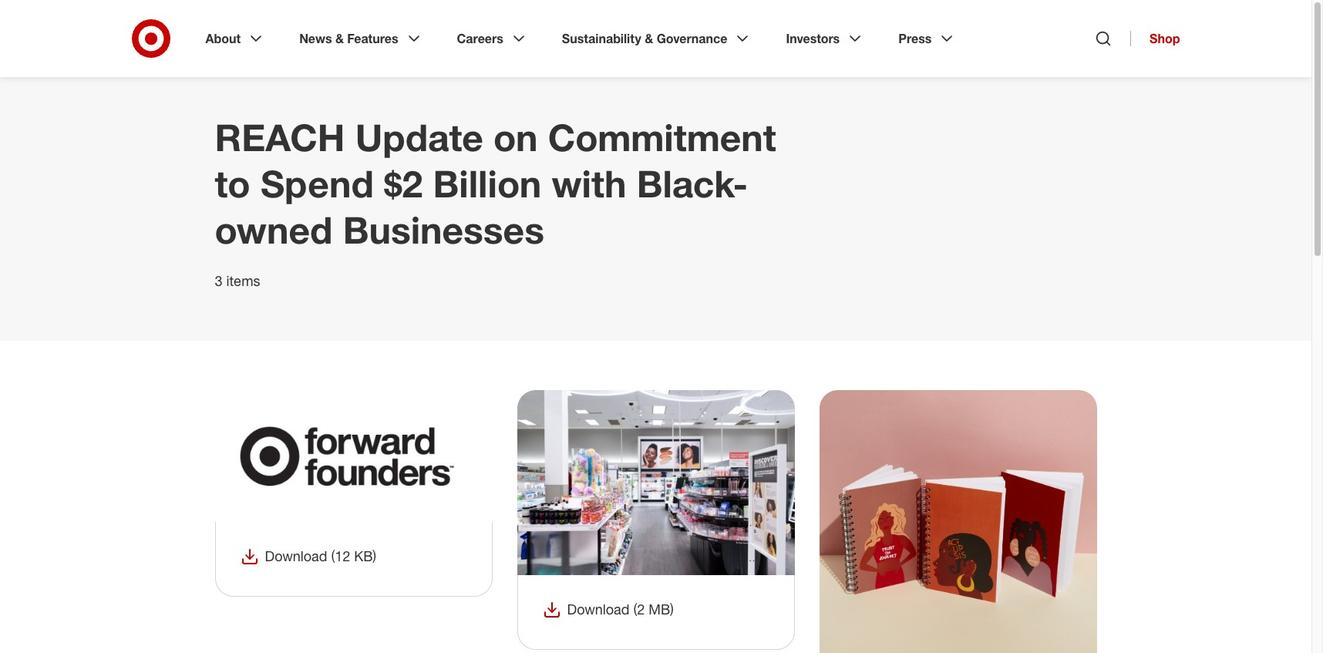 Task type: describe. For each thing, give the bounding box(es) containing it.
(12
[[331, 547, 350, 564]]

a group of red and white boxes image
[[819, 390, 1097, 653]]

shop
[[1150, 31, 1180, 46]]

kb)
[[354, 547, 377, 564]]

governance
[[657, 31, 728, 46]]

target's industry-leading beauty assortment, which saw a 65% increase in black-owned brand offerings since 2020 image
[[517, 390, 795, 576]]

commitment
[[548, 115, 776, 160]]

owned
[[215, 207, 333, 252]]

about
[[206, 31, 241, 46]]

$2
[[384, 161, 423, 206]]

sustainability & governance
[[562, 31, 728, 46]]

download (2 mb)
[[567, 601, 674, 618]]

& for news
[[335, 31, 344, 46]]

with
[[552, 161, 627, 206]]

download (12 kb)
[[265, 547, 377, 564]]

news & features link
[[289, 19, 434, 59]]

download for download (12 kb)
[[265, 547, 327, 564]]

& for sustainability
[[645, 31, 653, 46]]

logo, company name image
[[215, 390, 492, 522]]

news
[[299, 31, 332, 46]]

3
[[215, 272, 223, 289]]

investors link
[[775, 19, 876, 59]]

careers
[[457, 31, 504, 46]]

sustainability
[[562, 31, 642, 46]]

investors
[[786, 31, 840, 46]]

sustainability & governance link
[[551, 19, 763, 59]]

about link
[[195, 19, 276, 59]]

press
[[899, 31, 932, 46]]

to
[[215, 161, 250, 206]]



Task type: vqa. For each thing, say whether or not it's contained in the screenshot.
sustainability & governance
yes



Task type: locate. For each thing, give the bounding box(es) containing it.
& left 'governance'
[[645, 31, 653, 46]]

careers link
[[446, 19, 539, 59]]

& right news
[[335, 31, 344, 46]]

billion
[[433, 161, 542, 206]]

& inside news & features link
[[335, 31, 344, 46]]

on
[[494, 115, 538, 160]]

news & features
[[299, 31, 398, 46]]

3 items
[[215, 272, 260, 289]]

0 horizontal spatial download
[[265, 547, 327, 564]]

features
[[347, 31, 398, 46]]

reach update on commitment to spend $2 billion with black- owned businesses
[[215, 115, 776, 252]]

shop link
[[1131, 31, 1180, 46]]

download
[[265, 547, 327, 564], [567, 601, 630, 618]]

2 & from the left
[[645, 31, 653, 46]]

update
[[355, 115, 483, 160]]

1 vertical spatial download
[[567, 601, 630, 618]]

download left (2
[[567, 601, 630, 618]]

0 vertical spatial download
[[265, 547, 327, 564]]

download (12 kb) link
[[240, 547, 377, 567]]

businesses
[[343, 207, 544, 252]]

mb)
[[649, 601, 674, 618]]

download for download (2 mb)
[[567, 601, 630, 618]]

1 horizontal spatial download
[[567, 601, 630, 618]]

items
[[226, 272, 260, 289]]

1 & from the left
[[335, 31, 344, 46]]

& inside sustainability & governance link
[[645, 31, 653, 46]]

1 horizontal spatial &
[[645, 31, 653, 46]]

black-
[[637, 161, 748, 206]]

0 horizontal spatial &
[[335, 31, 344, 46]]

spend
[[261, 161, 374, 206]]

reach
[[215, 115, 345, 160]]

download left "(12"
[[265, 547, 327, 564]]

press link
[[888, 19, 967, 59]]

(2
[[634, 601, 645, 618]]

download (2 mb) link
[[543, 600, 674, 620]]

&
[[335, 31, 344, 46], [645, 31, 653, 46]]



